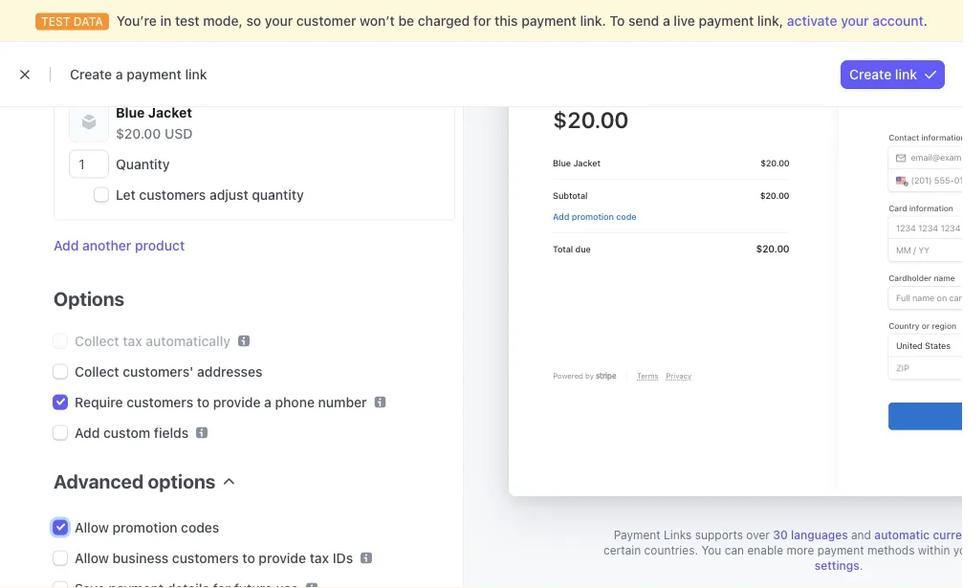Task type: vqa. For each thing, say whether or not it's contained in the screenshot.
topmost 'issuing'
no



Task type: locate. For each thing, give the bounding box(es) containing it.
customers down codes
[[172, 551, 239, 567]]

create link
[[850, 67, 918, 82]]

1 vertical spatial tax
[[310, 551, 329, 567]]

allow promotion codes
[[75, 520, 219, 536]]

customers for adjust
[[139, 187, 206, 203]]

live
[[674, 13, 696, 29]]

1 your from the left
[[265, 13, 293, 29]]

2 create from the left
[[850, 67, 892, 82]]

provide down addresses
[[213, 395, 261, 411]]

number
[[318, 395, 367, 411]]

0 vertical spatial .
[[924, 13, 928, 29]]

tax left ids
[[310, 551, 329, 567]]

business
[[112, 551, 169, 567]]

to
[[197, 395, 210, 411], [243, 551, 255, 567]]

won't
[[360, 13, 395, 29]]

0 vertical spatial to
[[197, 395, 210, 411]]

allow left business
[[75, 551, 109, 567]]

collect down options
[[75, 334, 119, 349]]

2 allow from the top
[[75, 551, 109, 567]]

this
[[495, 13, 518, 29]]

for
[[474, 13, 491, 29]]

automatically
[[146, 334, 231, 349]]

1 horizontal spatial create
[[850, 67, 892, 82]]

payment right this
[[522, 13, 577, 29]]

a left phone
[[264, 395, 272, 411]]

allow for allow promotion codes
[[75, 520, 109, 536]]

in
[[160, 13, 172, 29]]

1 horizontal spatial tax
[[310, 551, 329, 567]]

provide
[[213, 395, 261, 411], [259, 551, 306, 567]]

add down the require
[[75, 425, 100, 441]]

0 vertical spatial customers
[[139, 187, 206, 203]]

collect customers' addresses
[[75, 364, 263, 380]]

to down addresses
[[197, 395, 210, 411]]

your right activate
[[841, 13, 870, 29]]

a
[[663, 13, 671, 29], [116, 67, 123, 82], [264, 395, 272, 411]]

add another product button
[[54, 236, 185, 256]]

1 vertical spatial customers
[[127, 395, 193, 411]]

collect
[[75, 334, 119, 349], [75, 364, 119, 380]]

product
[[135, 238, 185, 254]]

create link button
[[842, 60, 945, 88]]

another
[[82, 238, 131, 254]]

tab panel
[[38, 19, 459, 589]]

add left another
[[54, 238, 79, 254]]

0 horizontal spatial create
[[70, 67, 112, 82]]

0 vertical spatial add
[[54, 238, 79, 254]]

and
[[852, 529, 872, 542]]

30 languages link
[[774, 529, 849, 542]]

add
[[54, 238, 79, 254], [75, 425, 100, 441]]

charged
[[418, 13, 470, 29]]

0 vertical spatial tax
[[123, 334, 142, 349]]

customers
[[139, 187, 206, 203], [127, 395, 193, 411], [172, 551, 239, 567]]

add custom fields
[[75, 425, 189, 441]]

add inside add another product button
[[54, 238, 79, 254]]

test
[[175, 13, 200, 29]]

add for add another product
[[54, 238, 79, 254]]

ids
[[333, 551, 353, 567]]

1 horizontal spatial link
[[896, 67, 918, 82]]

1 horizontal spatial to
[[243, 551, 255, 567]]

payment
[[522, 13, 577, 29], [699, 13, 754, 29], [127, 67, 182, 82]]

link up jacket
[[185, 67, 207, 82]]

tax up customers'
[[123, 334, 142, 349]]

2 horizontal spatial payment
[[699, 13, 754, 29]]

advanced
[[54, 471, 144, 493]]

to left ids
[[243, 551, 255, 567]]

collect for collect customers' addresses
[[75, 364, 119, 380]]

create inside button
[[850, 67, 892, 82]]

1 vertical spatial collect
[[75, 364, 119, 380]]

0 vertical spatial provide
[[213, 395, 261, 411]]

collect up the require
[[75, 364, 119, 380]]

your
[[265, 13, 293, 29], [841, 13, 870, 29]]

fields
[[154, 425, 189, 441]]

to
[[610, 13, 625, 29]]

2 link from the left
[[896, 67, 918, 82]]

automatic
[[875, 529, 930, 542]]

create
[[70, 67, 112, 82], [850, 67, 892, 82]]

so
[[246, 13, 261, 29]]

0 vertical spatial collect
[[75, 334, 119, 349]]

0 horizontal spatial tax
[[123, 334, 142, 349]]

allow down advanced
[[75, 520, 109, 536]]

1 horizontal spatial your
[[841, 13, 870, 29]]

. down and
[[860, 559, 864, 573]]

0 horizontal spatial your
[[265, 13, 293, 29]]

supports
[[696, 529, 744, 542]]

1 allow from the top
[[75, 520, 109, 536]]

payment right live
[[699, 13, 754, 29]]

2 collect from the top
[[75, 364, 119, 380]]

1 vertical spatial allow
[[75, 551, 109, 567]]

0 horizontal spatial .
[[860, 559, 864, 573]]

1 horizontal spatial a
[[264, 395, 272, 411]]

customer
[[297, 13, 356, 29]]

advanced options button
[[46, 458, 235, 496]]

0 horizontal spatial link
[[185, 67, 207, 82]]

provide left ids
[[259, 551, 306, 567]]

you're
[[117, 13, 157, 29]]

account
[[873, 13, 924, 29]]

tax
[[123, 334, 142, 349], [310, 551, 329, 567]]

your right so
[[265, 13, 293, 29]]

be
[[399, 13, 415, 29]]

activate
[[788, 13, 838, 29]]

links
[[664, 529, 692, 542]]

link
[[185, 67, 207, 82], [896, 67, 918, 82]]

a left live
[[663, 13, 671, 29]]

allow business customers to provide tax ids
[[75, 551, 353, 567]]

customers down quantity
[[139, 187, 206, 203]]

1 vertical spatial add
[[75, 425, 100, 441]]

you're in test mode, so your customer won't be charged for this payment link. to send a live payment link, activate your account .
[[117, 13, 928, 29]]

. up create link button
[[924, 13, 928, 29]]

collect tax automatically
[[75, 334, 231, 349]]

allow
[[75, 520, 109, 536], [75, 551, 109, 567]]

jacket
[[148, 105, 192, 121]]

2 vertical spatial a
[[264, 395, 272, 411]]

over
[[747, 529, 770, 542]]

phone
[[275, 395, 315, 411]]

0 vertical spatial allow
[[75, 520, 109, 536]]

1 create from the left
[[70, 67, 112, 82]]

let customers adjust quantity
[[116, 187, 304, 203]]

.
[[924, 13, 928, 29], [860, 559, 864, 573]]

0 vertical spatial a
[[663, 13, 671, 29]]

1 vertical spatial provide
[[259, 551, 306, 567]]

link down account
[[896, 67, 918, 82]]

a up the blue
[[116, 67, 123, 82]]

customers down customers'
[[127, 395, 193, 411]]

0 horizontal spatial a
[[116, 67, 123, 82]]

1 collect from the top
[[75, 334, 119, 349]]

payment up jacket
[[127, 67, 182, 82]]



Task type: describe. For each thing, give the bounding box(es) containing it.
custom
[[103, 425, 151, 441]]

create for create link
[[850, 67, 892, 82]]

customers'
[[123, 364, 194, 380]]

0 horizontal spatial to
[[197, 395, 210, 411]]

blue
[[116, 105, 145, 121]]

add for add custom fields
[[75, 425, 100, 441]]

a inside 'tab panel'
[[264, 395, 272, 411]]

adjust
[[210, 187, 249, 203]]

create for create a payment link
[[70, 67, 112, 82]]

allow for allow business customers to provide tax ids
[[75, 551, 109, 567]]

payment links supports over 30 languages and automatic curren
[[614, 529, 964, 542]]

payment
[[614, 529, 661, 542]]

addresses
[[197, 364, 263, 380]]

let
[[116, 187, 136, 203]]

activate your account link
[[788, 13, 924, 29]]

link.
[[581, 13, 607, 29]]

create a payment link
[[70, 67, 207, 82]]

advanced options
[[54, 471, 216, 493]]

require
[[75, 395, 123, 411]]

2 your from the left
[[841, 13, 870, 29]]

options
[[54, 288, 125, 311]]

mode,
[[203, 13, 243, 29]]

codes
[[181, 520, 219, 536]]

2 horizontal spatial a
[[663, 13, 671, 29]]

quantity
[[252, 187, 304, 203]]

1 vertical spatial a
[[116, 67, 123, 82]]

quantity
[[116, 156, 170, 172]]

promotion
[[112, 520, 178, 536]]

2 vertical spatial customers
[[172, 551, 239, 567]]

30
[[774, 529, 788, 542]]

add another product
[[54, 238, 185, 254]]

link,
[[758, 13, 784, 29]]

curren
[[934, 529, 964, 542]]

blue jacket $20.00 usd
[[116, 105, 193, 142]]

1 vertical spatial .
[[860, 559, 864, 573]]

link inside button
[[896, 67, 918, 82]]

1 horizontal spatial payment
[[522, 13, 577, 29]]

1 vertical spatial to
[[243, 551, 255, 567]]

0 horizontal spatial payment
[[127, 67, 182, 82]]

tab panel containing options
[[38, 19, 459, 589]]

$20.00
[[116, 126, 161, 142]]

automatic curren link
[[875, 529, 964, 542]]

1 link from the left
[[185, 67, 207, 82]]

require customers to provide a phone number
[[75, 395, 367, 411]]

1 horizontal spatial .
[[924, 13, 928, 29]]

Quantity number field
[[70, 151, 108, 178]]

options
[[148, 471, 216, 493]]

collect for collect tax automatically
[[75, 334, 119, 349]]

send
[[629, 13, 660, 29]]

customers for to
[[127, 395, 193, 411]]

languages
[[792, 529, 849, 542]]

usd
[[165, 126, 193, 142]]



